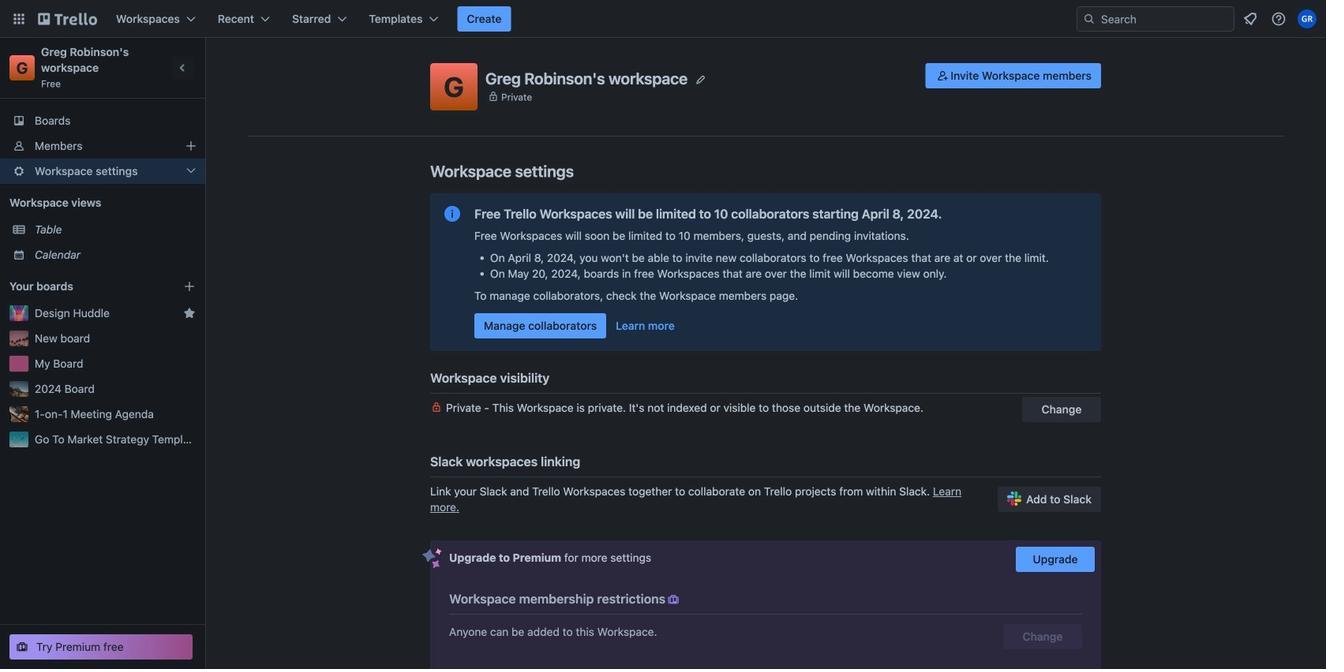 Task type: describe. For each thing, give the bounding box(es) containing it.
open information menu image
[[1271, 11, 1287, 27]]

Search field
[[1096, 8, 1234, 30]]

starred icon image
[[183, 307, 196, 320]]

workspace navigation collapse icon image
[[172, 57, 194, 79]]

your boards with 6 items element
[[9, 277, 159, 296]]

primary element
[[0, 0, 1327, 38]]



Task type: locate. For each thing, give the bounding box(es) containing it.
add board image
[[183, 280, 196, 293]]

search image
[[1083, 13, 1096, 25]]

sm image
[[666, 592, 682, 608]]

sparkle image
[[422, 549, 442, 569]]

sm image
[[935, 68, 951, 84]]

greg robinson (gregrobinson96) image
[[1298, 9, 1317, 28]]

back to home image
[[38, 6, 97, 32]]

0 notifications image
[[1241, 9, 1260, 28]]



Task type: vqa. For each thing, say whether or not it's contained in the screenshot.
sm icon
yes



